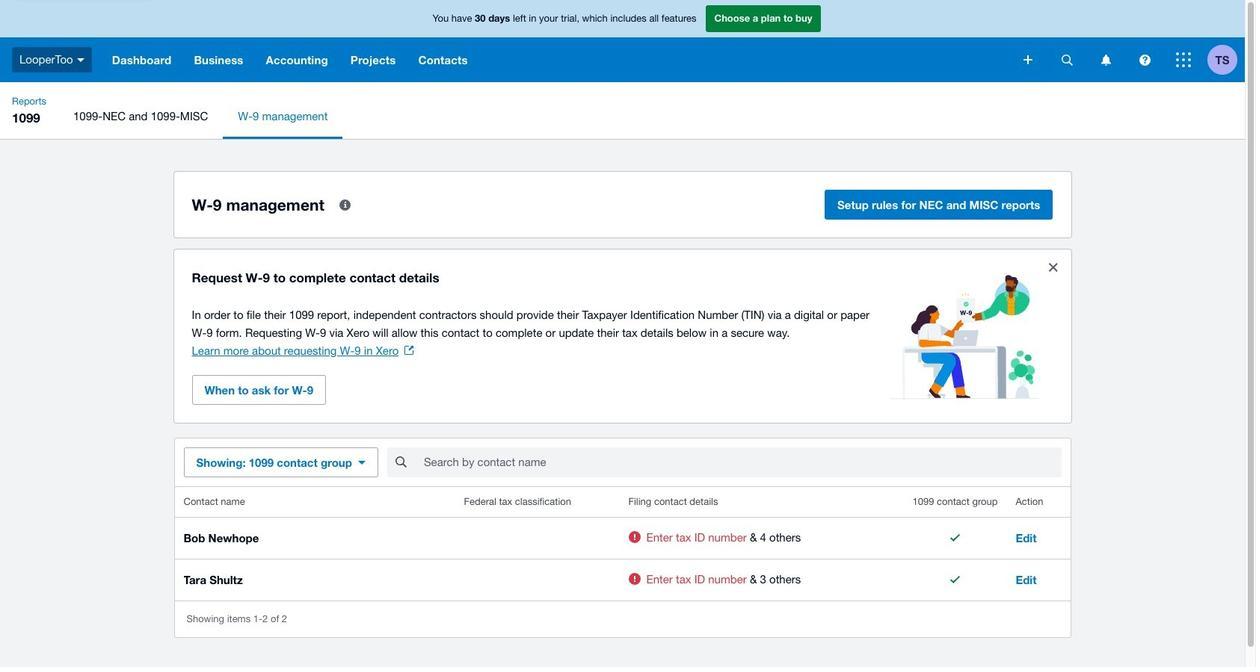 Task type: locate. For each thing, give the bounding box(es) containing it.
svg image
[[1177, 52, 1192, 67], [1062, 54, 1073, 65], [1101, 54, 1111, 65], [1024, 55, 1033, 64]]

banner
[[0, 0, 1245, 82]]

menu
[[58, 94, 1245, 139]]

svg image
[[1140, 54, 1151, 65], [77, 58, 84, 62]]



Task type: vqa. For each thing, say whether or not it's contained in the screenshot.
Accounts WatchList options icon
no



Task type: describe. For each thing, give the bounding box(es) containing it.
is 1099 contact image
[[941, 565, 970, 595]]

is 1099 contact image
[[941, 524, 970, 554]]

list of 1099 contacts element
[[175, 488, 1071, 601]]

0 horizontal spatial svg image
[[77, 58, 84, 62]]

w-9 management information image
[[330, 190, 360, 220]]

1 horizontal spatial svg image
[[1140, 54, 1151, 65]]

Search by contact name field
[[423, 449, 1062, 477]]



